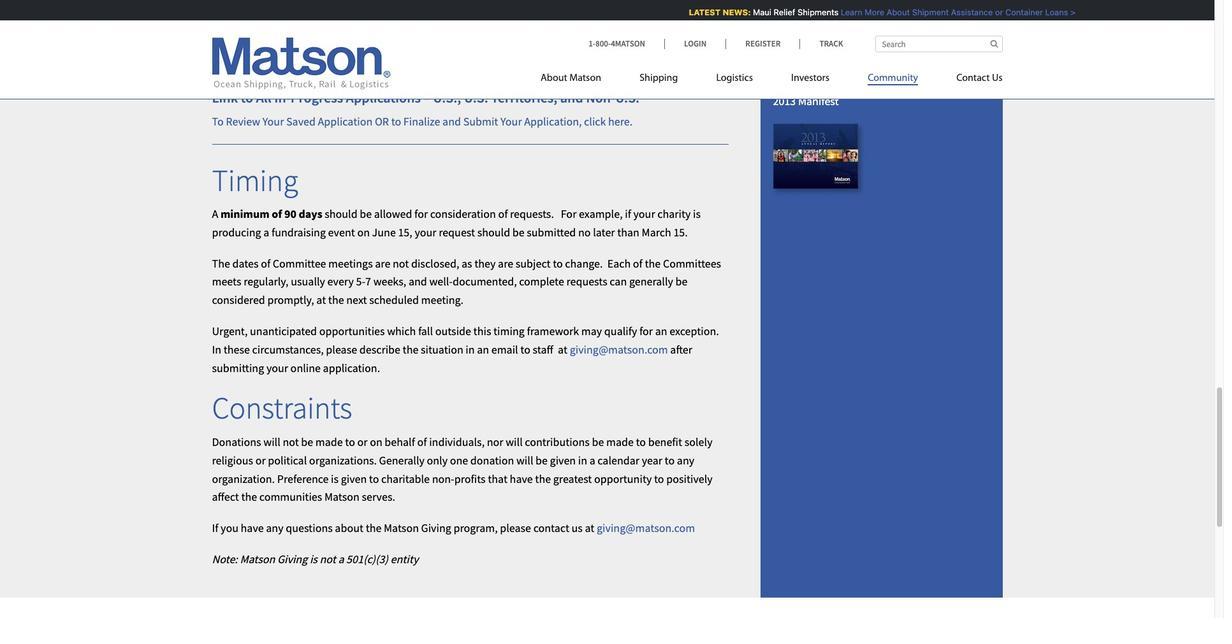 Task type: vqa. For each thing, say whether or not it's contained in the screenshot.
visibility
no



Task type: locate. For each thing, give the bounding box(es) containing it.
given down organizations.
[[341, 472, 367, 486]]

not inside donations will not be made to or on behalf of individuals, nor will contributions be made to benefit solely religious or political organizations. generally only one donation will be given in a calendar year to any organization. preference is given to charitable non-profits that have the greatest opportunity to positively affect the communities matson serves.
[[283, 435, 299, 450]]

2 horizontal spatial not
[[393, 256, 409, 271]]

2 horizontal spatial your
[[633, 207, 655, 221]]

0 vertical spatial start
[[283, 10, 305, 25]]

every
[[327, 275, 354, 289]]

0 horizontal spatial given
[[341, 472, 367, 486]]

an left exception.
[[655, 324, 667, 339]]

start for to register or start a new request for a donated container, click here.
[[283, 41, 305, 56]]

None search field
[[875, 36, 1003, 52]]

and inside the dates of committee meetings are not disclosed, as they are subject to change.  each of the committees meets regularly, usually every 5-7 weeks, and well-documented, complete requests can generally be considered promptly, at the next scheduled meeting.
[[409, 275, 427, 289]]

1 vertical spatial new
[[315, 41, 336, 56]]

should
[[325, 207, 358, 221], [477, 225, 510, 240]]

1 vertical spatial or
[[357, 435, 368, 450]]

about up territories,
[[541, 73, 567, 84]]

start for to register or start a new request for a loaned container, click here.
[[283, 10, 305, 25]]

giving@matson.com link down 'opportunity' at the bottom of the page
[[597, 521, 695, 536]]

be inside the dates of committee meetings are not disclosed, as they are subject to change.  each of the committees meets regularly, usually every 5-7 weeks, and well-documented, complete requests can generally be considered promptly, at the next scheduled meeting.
[[676, 275, 688, 289]]

1 horizontal spatial given
[[550, 453, 576, 468]]

please left contact
[[500, 521, 531, 536]]

to register or start a new request for a donated container, click here. link
[[212, 41, 542, 56]]

after submitting your online application.
[[212, 342, 693, 375]]

shipment
[[910, 7, 947, 17]]

0 vertical spatial to
[[212, 10, 224, 25]]

requests
[[566, 275, 608, 289]]

or up organization.
[[256, 453, 266, 468]]

0 horizontal spatial are
[[375, 256, 390, 271]]

or up organizations.
[[357, 435, 368, 450]]

1 horizontal spatial is
[[331, 472, 339, 486]]

0 horizontal spatial your
[[263, 114, 284, 129]]

contributions
[[525, 435, 590, 450]]

giving@matson.com link for after submitting your online application.
[[570, 342, 668, 357]]

all
[[256, 89, 272, 107]]

top menu navigation
[[541, 67, 1003, 93]]

if
[[625, 207, 631, 221]]

of right the consideration
[[498, 207, 508, 221]]

giving left program,
[[421, 521, 451, 536]]

disclosed,
[[411, 256, 459, 271]]

a up blue matson logo with ocean, shipping, truck, rail and logistics written beneath it.
[[307, 10, 313, 25]]

shipping
[[640, 73, 678, 84]]

be left allowed
[[360, 207, 372, 221]]

1 vertical spatial or
[[267, 41, 281, 56]]

is right charity
[[693, 207, 701, 221]]

saved
[[286, 114, 316, 129]]

1 vertical spatial container,
[[443, 41, 491, 56]]

5-
[[356, 275, 365, 289]]

the right about
[[366, 521, 382, 536]]

to right year
[[665, 453, 675, 468]]

0 vertical spatial request
[[338, 10, 374, 25]]

track link
[[800, 38, 843, 49]]

is down organizations.
[[331, 472, 339, 486]]

new up progress
[[315, 41, 336, 56]]

2 vertical spatial here.
[[608, 114, 633, 129]]

this
[[473, 324, 491, 339]]

for up to register or start a new request for a donated container, click here.
[[377, 10, 390, 25]]

new for donated
[[315, 41, 336, 56]]

1 vertical spatial your
[[415, 225, 436, 240]]

at down "usually" at the left top
[[316, 293, 326, 308]]

800-
[[596, 38, 611, 49]]

donated
[[400, 41, 441, 56]]

about inside top menu navigation
[[541, 73, 567, 84]]

given down "contributions"
[[550, 453, 576, 468]]

link
[[212, 89, 238, 107]]

giving@matson.com down qualify
[[570, 342, 668, 357]]

entity
[[391, 552, 418, 567]]

are up weeks, at top left
[[375, 256, 390, 271]]

any up positively
[[677, 453, 694, 468]]

for inside "should be allowed for consideration of requests.   for example, if your charity is producing a fundraising event on june 15, your request should be submitted no later than march 15."
[[415, 207, 428, 221]]

not up weeks, at top left
[[393, 256, 409, 271]]

matson up non-
[[570, 73, 601, 84]]

and down the u.s.,
[[443, 114, 461, 129]]

0 vertical spatial new
[[315, 10, 336, 25]]

2 vertical spatial and
[[409, 275, 427, 289]]

finalize
[[404, 114, 440, 129]]

2 vertical spatial click
[[584, 114, 606, 129]]

here. for to register or start a new request for a donated container, click here.
[[517, 41, 542, 56]]

here.
[[510, 10, 535, 25], [517, 41, 542, 56], [608, 114, 633, 129]]

will
[[264, 435, 280, 450], [506, 435, 523, 450], [516, 453, 533, 468]]

donations
[[212, 435, 261, 450]]

u.s. up "submit"
[[464, 89, 488, 107]]

1 vertical spatial start
[[283, 41, 305, 56]]

0 vertical spatial at
[[316, 293, 326, 308]]

2 your from the left
[[501, 114, 522, 129]]

to left staff
[[521, 342, 530, 357]]

or left container on the top right of the page
[[993, 7, 1001, 17]]

container, right the donated
[[443, 41, 491, 56]]

to register or start a new request for a loaned container, click here.
[[212, 10, 535, 25]]

0 vertical spatial any
[[677, 453, 694, 468]]

0 horizontal spatial and
[[409, 275, 427, 289]]

0 horizontal spatial please
[[326, 342, 357, 357]]

0 vertical spatial have
[[510, 472, 533, 486]]

relief
[[772, 7, 793, 17]]

is inside "should be allowed for consideration of requests.   for example, if your charity is producing a fundraising event on june 15, your request should be submitted no later than march 15."
[[693, 207, 701, 221]]

request down to register or start a new request for a loaned container, click here. link
[[338, 41, 374, 56]]

0 vertical spatial or
[[993, 7, 1001, 17]]

0 vertical spatial here.
[[510, 10, 535, 25]]

a left calendar
[[590, 453, 595, 468]]

to left finalize
[[391, 114, 401, 129]]

meets
[[212, 275, 241, 289]]

0 horizontal spatial is
[[310, 552, 317, 567]]

example,
[[579, 207, 623, 221]]

an
[[655, 324, 667, 339], [477, 342, 489, 357]]

your right 15,
[[415, 225, 436, 240]]

0 horizontal spatial about
[[541, 73, 567, 84]]

non-
[[586, 89, 615, 107]]

the down which
[[403, 342, 419, 357]]

0 vertical spatial and
[[560, 89, 583, 107]]

start up the in-
[[283, 41, 305, 56]]

1 vertical spatial please
[[500, 521, 531, 536]]

to
[[212, 10, 224, 25], [212, 41, 224, 56], [212, 114, 224, 129]]

or for to register or start a new request for a donated container, click here.
[[267, 41, 281, 56]]

not down questions
[[320, 552, 336, 567]]

0 vertical spatial should
[[325, 207, 358, 221]]

in up greatest
[[578, 453, 587, 468]]

on
[[357, 225, 370, 240], [370, 435, 382, 450]]

have right you
[[241, 521, 264, 536]]

or
[[267, 10, 281, 25], [267, 41, 281, 56], [375, 114, 389, 129]]

unanticipated
[[250, 324, 317, 339]]

situation
[[421, 342, 463, 357]]

a
[[212, 207, 218, 221]]

to
[[241, 89, 253, 107], [391, 114, 401, 129], [553, 256, 563, 271], [521, 342, 530, 357], [345, 435, 355, 450], [636, 435, 646, 450], [665, 453, 675, 468], [369, 472, 379, 486], [654, 472, 664, 486]]

applications
[[346, 89, 421, 107]]

a up progress
[[307, 41, 313, 56]]

and down about matson
[[560, 89, 583, 107]]

made up organizations.
[[316, 435, 343, 450]]

0 horizontal spatial in
[[466, 342, 475, 357]]

at right us
[[585, 521, 595, 536]]

0 horizontal spatial made
[[316, 435, 343, 450]]

1 are from the left
[[375, 256, 390, 271]]

1 vertical spatial is
[[331, 472, 339, 486]]

to up complete
[[553, 256, 563, 271]]

generally
[[379, 453, 425, 468]]

to for to register or start a new request for a loaned container, click here.
[[212, 10, 224, 25]]

or up the in-
[[267, 41, 281, 56]]

for inside urgent, unanticipated opportunities which fall outside this timing framework may qualify for an exception. in these circumstances, please describe the situation in an email to staff  at
[[640, 324, 653, 339]]

container, right loaned
[[436, 10, 484, 25]]

0 horizontal spatial not
[[283, 435, 299, 450]]

application.
[[323, 361, 380, 375]]

1 horizontal spatial u.s.
[[615, 89, 640, 107]]

1 vertical spatial here.
[[517, 41, 542, 56]]

1 horizontal spatial are
[[498, 256, 513, 271]]

2 vertical spatial your
[[266, 361, 288, 375]]

staff
[[533, 342, 553, 357]]

progress
[[291, 89, 343, 107]]

for right qualify
[[640, 324, 653, 339]]

1 vertical spatial to
[[212, 41, 224, 56]]

1 start from the top
[[283, 10, 305, 25]]

register
[[226, 10, 265, 25], [746, 38, 781, 49], [226, 41, 265, 56]]

they
[[475, 256, 496, 271]]

on left behalf
[[370, 435, 382, 450]]

0 horizontal spatial or
[[256, 453, 266, 468]]

0 vertical spatial giving
[[421, 521, 451, 536]]

matson
[[570, 73, 601, 84], [324, 490, 360, 505], [384, 521, 419, 536], [240, 552, 275, 567]]

contact
[[957, 73, 990, 84]]

container, for loaned
[[436, 10, 484, 25]]

1 horizontal spatial in
[[578, 453, 587, 468]]

new up blue matson logo with ocean, shipping, truck, rail and logistics written beneath it.
[[315, 10, 336, 25]]

0 vertical spatial container,
[[436, 10, 484, 25]]

you
[[221, 521, 238, 536]]

0 horizontal spatial at
[[316, 293, 326, 308]]

urgent,
[[212, 324, 248, 339]]

1 horizontal spatial have
[[510, 472, 533, 486]]

in down this
[[466, 342, 475, 357]]

0 horizontal spatial your
[[266, 361, 288, 375]]

your inside after submitting your online application.
[[266, 361, 288, 375]]

contact
[[533, 521, 569, 536]]

shipments
[[796, 7, 837, 17]]

register for to register or start a new request for a loaned container, click here.
[[226, 10, 265, 25]]

0 vertical spatial giving@matson.com link
[[570, 342, 668, 357]]

blue matson logo with ocean, shipping, truck, rail and logistics written beneath it. image
[[212, 38, 391, 90]]

should up the event
[[325, 207, 358, 221]]

meeting.
[[421, 293, 464, 308]]

2013 manifest section
[[744, 0, 1019, 598]]

have inside donations will not be made to or on behalf of individuals, nor will contributions be made to benefit solely religious or political organizations. generally only one donation will be given in a calendar year to any organization. preference is given to charitable non-profits that have the greatest opportunity to positively affect the communities matson serves.
[[510, 472, 533, 486]]

1 vertical spatial giving@matson.com link
[[597, 521, 695, 536]]

request up to register or start a new request for a donated container, click here.
[[338, 10, 374, 25]]

the down 'every'
[[328, 293, 344, 308]]

501(c)(3)
[[346, 552, 388, 567]]

will right donation
[[516, 453, 533, 468]]

1 horizontal spatial your
[[415, 225, 436, 240]]

giving@matson.com link down qualify
[[570, 342, 668, 357]]

the
[[212, 256, 230, 271]]

to inside urgent, unanticipated opportunities which fall outside this timing framework may qualify for an exception. in these circumstances, please describe the situation in an email to staff  at
[[521, 342, 530, 357]]

of right behalf
[[417, 435, 427, 450]]

1 vertical spatial in
[[578, 453, 587, 468]]

giving down questions
[[277, 552, 308, 567]]

one
[[450, 453, 468, 468]]

1 vertical spatial any
[[266, 521, 284, 536]]

0 vertical spatial please
[[326, 342, 357, 357]]

is
[[693, 207, 701, 221], [331, 472, 339, 486], [310, 552, 317, 567]]

or down applications
[[375, 114, 389, 129]]

on left june
[[357, 225, 370, 240]]

0 horizontal spatial have
[[241, 521, 264, 536]]

made up calendar
[[606, 435, 634, 450]]

are right they
[[498, 256, 513, 271]]

2 to from the top
[[212, 41, 224, 56]]

at inside the dates of committee meetings are not disclosed, as they are subject to change.  each of the committees meets regularly, usually every 5-7 weeks, and well-documented, complete requests can generally be considered promptly, at the next scheduled meeting.
[[316, 293, 326, 308]]

review
[[226, 114, 260, 129]]

0 vertical spatial is
[[693, 207, 701, 221]]

your down territories,
[[501, 114, 522, 129]]

1 horizontal spatial should
[[477, 225, 510, 240]]

giving@matson.com link for if you have any questions about the matson giving program, please contact us at giving@matson.com
[[597, 521, 695, 536]]

register for to register or start a new request for a donated container, click here.
[[226, 41, 265, 56]]

about right more
[[885, 7, 908, 17]]

should be allowed for consideration of requests.   for example, if your charity is producing a fundraising event on june 15, your request should be submitted no later than march 15.
[[212, 207, 701, 240]]

for right allowed
[[415, 207, 428, 221]]

1 u.s. from the left
[[464, 89, 488, 107]]

qualify
[[604, 324, 637, 339]]

1 horizontal spatial not
[[320, 552, 336, 567]]

0 vertical spatial giving@matson.com
[[570, 342, 668, 357]]

2 vertical spatial request
[[439, 225, 475, 240]]

request for loaned
[[338, 10, 374, 25]]

register link
[[726, 38, 800, 49]]

to left all
[[241, 89, 253, 107]]

0 vertical spatial your
[[633, 207, 655, 221]]

1 horizontal spatial made
[[606, 435, 634, 450]]

0 vertical spatial in
[[466, 342, 475, 357]]

learn
[[839, 7, 861, 17]]

not up political
[[283, 435, 299, 450]]

2 start from the top
[[283, 41, 305, 56]]

1 horizontal spatial please
[[500, 521, 531, 536]]

a left loaned
[[392, 10, 398, 25]]

is inside donations will not be made to or on behalf of individuals, nor will contributions be made to benefit solely religious or political organizations. generally only one donation will be given in a calendar year to any organization. preference is given to charitable non-profits that have the greatest opportunity to positively affect the communities matson serves.
[[331, 472, 339, 486]]

start up blue matson logo with ocean, shipping, truck, rail and logistics written beneath it.
[[283, 10, 305, 25]]

event
[[328, 225, 355, 240]]

and left the well-
[[409, 275, 427, 289]]

new
[[315, 10, 336, 25], [315, 41, 336, 56]]

1 new from the top
[[315, 10, 336, 25]]

0 vertical spatial not
[[393, 256, 409, 271]]

1 horizontal spatial at
[[585, 521, 595, 536]]

that
[[488, 472, 508, 486]]

0 horizontal spatial any
[[266, 521, 284, 536]]

1 vertical spatial given
[[341, 472, 367, 486]]

is down questions
[[310, 552, 317, 567]]

a inside "should be allowed for consideration of requests.   for example, if your charity is producing a fundraising event on june 15, your request should be submitted no later than march 15."
[[264, 225, 269, 240]]

2 made from the left
[[606, 435, 634, 450]]

2 vertical spatial or
[[256, 453, 266, 468]]

1 vertical spatial have
[[241, 521, 264, 536]]

preference
[[277, 472, 329, 486]]

u.s. down the shipping in the top of the page
[[615, 89, 640, 107]]

2 new from the top
[[315, 41, 336, 56]]

1 vertical spatial about
[[541, 73, 567, 84]]

or up blue matson logo with ocean, shipping, truck, rail and logistics written beneath it.
[[267, 10, 281, 25]]

any
[[677, 453, 694, 468], [266, 521, 284, 536]]

should up they
[[477, 225, 510, 240]]

1 to from the top
[[212, 10, 224, 25]]

your down the in-
[[263, 114, 284, 129]]

be down committees
[[676, 275, 688, 289]]

1 horizontal spatial an
[[655, 324, 667, 339]]

0 horizontal spatial giving
[[277, 552, 308, 567]]

3 to from the top
[[212, 114, 224, 129]]

0 horizontal spatial an
[[477, 342, 489, 357]]

2 horizontal spatial or
[[993, 7, 1001, 17]]

1 vertical spatial on
[[370, 435, 382, 450]]

charitable
[[381, 472, 430, 486]]

0 vertical spatial click
[[486, 10, 508, 25]]

2 vertical spatial is
[[310, 552, 317, 567]]

0 vertical spatial about
[[885, 7, 908, 17]]

us
[[992, 73, 1003, 84]]

have right that
[[510, 472, 533, 486]]

an down this
[[477, 342, 489, 357]]

1 your from the left
[[263, 114, 284, 129]]

be down "contributions"
[[536, 453, 548, 468]]

describe
[[359, 342, 400, 357]]

please up application.
[[326, 342, 357, 357]]

the down organization.
[[241, 490, 257, 505]]

2 vertical spatial to
[[212, 114, 224, 129]]

on inside donations will not be made to or on behalf of individuals, nor will contributions be made to benefit solely religious or political organizations. generally only one donation will be given in a calendar year to any organization. preference is given to charitable non-profits that have the greatest opportunity to positively affect the communities matson serves.
[[370, 435, 382, 450]]

giving@matson.com
[[570, 342, 668, 357], [597, 521, 695, 536]]

in inside donations will not be made to or on behalf of individuals, nor will contributions be made to benefit solely religious or political organizations. generally only one donation will be given in a calendar year to any organization. preference is given to charitable non-profits that have the greatest opportunity to positively affect the communities matson serves.
[[578, 453, 587, 468]]

2 vertical spatial or
[[375, 114, 389, 129]]

not
[[393, 256, 409, 271], [283, 435, 299, 450], [320, 552, 336, 567]]

manifest
[[798, 94, 839, 108]]

2 u.s. from the left
[[615, 89, 640, 107]]

days
[[299, 207, 322, 221]]

matson up entity
[[384, 521, 419, 536]]

0 horizontal spatial u.s.
[[464, 89, 488, 107]]

1 vertical spatial request
[[338, 41, 374, 56]]

matson inside donations will not be made to or on behalf of individuals, nor will contributions be made to benefit solely religious or political organizations. generally only one donation will be given in a calendar year to any organization. preference is given to charitable non-profits that have the greatest opportunity to positively affect the communities matson serves.
[[324, 490, 360, 505]]

1 horizontal spatial your
[[501, 114, 522, 129]]

1 vertical spatial click
[[493, 41, 515, 56]]

1 vertical spatial and
[[443, 114, 461, 129]]

will up political
[[264, 435, 280, 450]]

any left questions
[[266, 521, 284, 536]]

submit
[[463, 114, 498, 129]]

after
[[670, 342, 693, 357]]

0 vertical spatial on
[[357, 225, 370, 240]]

2 horizontal spatial is
[[693, 207, 701, 221]]

a left 501(c)(3)
[[338, 552, 344, 567]]

–
[[424, 89, 430, 107]]

of up regularly,
[[261, 256, 270, 271]]

your down "circumstances,"
[[266, 361, 288, 375]]

opportunities
[[319, 324, 385, 339]]

questions
[[286, 521, 333, 536]]



Task type: describe. For each thing, give the bounding box(es) containing it.
or for to register or start a new request for a loaned container, click here.
[[267, 10, 281, 25]]

matson inside top menu navigation
[[570, 73, 601, 84]]

application
[[318, 114, 373, 129]]

2 horizontal spatial and
[[560, 89, 583, 107]]

1-800-4matson link
[[589, 38, 664, 49]]

0 vertical spatial an
[[655, 324, 667, 339]]

investors link
[[772, 67, 849, 93]]

not inside the dates of committee meetings are not disclosed, as they are subject to change.  each of the committees meets regularly, usually every 5-7 weeks, and well-documented, complete requests can generally be considered promptly, at the next scheduled meeting.
[[393, 256, 409, 271]]

to up year
[[636, 435, 646, 450]]

please inside urgent, unanticipated opportunities which fall outside this timing framework may qualify for an exception. in these circumstances, please describe the situation in an email to staff  at
[[326, 342, 357, 357]]

no
[[578, 225, 591, 240]]

fall
[[418, 324, 433, 339]]

15,
[[398, 225, 412, 240]]

of inside "should be allowed for consideration of requests.   for example, if your charity is producing a fundraising event on june 15, your request should be submitted no later than march 15."
[[498, 207, 508, 221]]

territories,
[[491, 89, 558, 107]]

here. for to register or start a new request for a loaned container, click here.
[[510, 10, 535, 25]]

contact us link
[[937, 67, 1003, 93]]

1 vertical spatial an
[[477, 342, 489, 357]]

committees
[[663, 256, 721, 271]]

investors
[[791, 73, 830, 84]]

be up political
[[301, 435, 313, 450]]

1 horizontal spatial and
[[443, 114, 461, 129]]

than
[[617, 225, 640, 240]]

a inside donations will not be made to or on behalf of individuals, nor will contributions be made to benefit solely religious or political organizations. generally only one donation will be given in a calendar year to any organization. preference is given to charitable non-profits that have the greatest opportunity to positively affect the communities matson serves.
[[590, 453, 595, 468]]

to down year
[[654, 472, 664, 486]]

the left greatest
[[535, 472, 551, 486]]

15.
[[674, 225, 688, 240]]

producing
[[212, 225, 261, 240]]

any inside donations will not be made to or on behalf of individuals, nor will contributions be made to benefit solely religious or political organizations. generally only one donation will be given in a calendar year to any organization. preference is given to charitable non-profits that have the greatest opportunity to positively affect the communities matson serves.
[[677, 453, 694, 468]]

loaned
[[400, 10, 434, 25]]

logistics link
[[697, 67, 772, 93]]

click for to register or start a new request for a loaned container, click here.
[[486, 10, 508, 25]]

news:
[[721, 7, 749, 17]]

1 vertical spatial giving
[[277, 552, 308, 567]]

to up organizations.
[[345, 435, 355, 450]]

usually
[[291, 275, 325, 289]]

documented,
[[453, 275, 517, 289]]

note: matson giving is not a 501(c)(3) entity
[[212, 552, 418, 567]]

the inside urgent, unanticipated opportunities which fall outside this timing framework may qualify for an exception. in these circumstances, please describe the situation in an email to staff  at
[[403, 342, 419, 357]]

note:
[[212, 552, 238, 567]]

on inside "should be allowed for consideration of requests.   for example, if your charity is producing a fundraising event on june 15, your request should be submitted no later than march 15."
[[357, 225, 370, 240]]

1 vertical spatial should
[[477, 225, 510, 240]]

fundraising
[[272, 225, 326, 240]]

organization.
[[212, 472, 275, 486]]

request for donated
[[338, 41, 374, 56]]

community image
[[773, 123, 858, 189]]

donations will not be made to or on behalf of individuals, nor will contributions be made to benefit solely religious or political organizations. generally only one donation will be given in a calendar year to any organization. preference is given to charitable non-profits that have the greatest opportunity to positively affect the communities matson serves.
[[212, 435, 713, 505]]

be left submitted
[[513, 225, 525, 240]]

a minimum of 90 days
[[212, 207, 322, 221]]

march
[[642, 225, 671, 240]]

donation
[[470, 453, 514, 468]]

of inside donations will not be made to or on behalf of individuals, nor will contributions be made to benefit solely religious or political organizations. generally only one donation will be given in a calendar year to any organization. preference is given to charitable non-profits that have the greatest opportunity to positively affect the communities matson serves.
[[417, 435, 427, 450]]

about matson link
[[541, 67, 621, 93]]

latest
[[687, 7, 719, 17]]

2 vertical spatial not
[[320, 552, 336, 567]]

if you have any questions about the matson giving program, please contact us at giving@matson.com
[[212, 521, 695, 536]]

serves.
[[362, 490, 395, 505]]

these
[[224, 342, 250, 357]]

to up serves.
[[369, 472, 379, 486]]

which
[[387, 324, 416, 339]]

track
[[820, 38, 843, 49]]

1 vertical spatial giving@matson.com
[[597, 521, 695, 536]]

meetings
[[328, 256, 373, 271]]

outside
[[435, 324, 471, 339]]

will right 'nor'
[[506, 435, 523, 450]]

minimum
[[221, 207, 269, 221]]

each
[[607, 256, 631, 271]]

1 made from the left
[[316, 435, 343, 450]]

matson right note:
[[240, 552, 275, 567]]

1 horizontal spatial or
[[357, 435, 368, 450]]

allowed
[[374, 207, 412, 221]]

exception.
[[670, 324, 719, 339]]

timing
[[494, 324, 525, 339]]

as
[[462, 256, 472, 271]]

manifest icon image
[[773, 15, 858, 80]]

in inside urgent, unanticipated opportunities which fall outside this timing framework may qualify for an exception. in these circumstances, please describe the situation in an email to staff  at
[[466, 342, 475, 357]]

a left the donated
[[392, 41, 398, 56]]

the up generally
[[645, 256, 661, 271]]

weeks,
[[373, 275, 406, 289]]

to review your saved application or to finalize and submit your application, click here. link
[[212, 114, 633, 129]]

7
[[365, 275, 371, 289]]

search image
[[991, 40, 998, 48]]

to for to register or start a new request for a donated container, click here.
[[212, 41, 224, 56]]

of right each
[[633, 256, 643, 271]]

0 horizontal spatial should
[[325, 207, 358, 221]]

scheduled
[[369, 293, 419, 308]]

behalf
[[385, 435, 415, 450]]

organizations.
[[309, 453, 377, 468]]

to inside the dates of committee meetings are not disclosed, as they are subject to change.  each of the committees meets regularly, usually every 5-7 weeks, and well-documented, complete requests can generally be considered promptly, at the next scheduled meeting.
[[553, 256, 563, 271]]

for down to register or start a new request for a loaned container, click here. link
[[377, 41, 390, 56]]

generally
[[629, 275, 673, 289]]

container, for donated
[[443, 41, 491, 56]]

learn more about shipment assistance or container loans > link
[[839, 7, 1074, 17]]

year
[[642, 453, 663, 468]]

urgent, unanticipated opportunities which fall outside this timing framework may qualify for an exception. in these circumstances, please describe the situation in an email to staff  at
[[212, 324, 719, 357]]

application,
[[524, 114, 582, 129]]

new for loaned
[[315, 10, 336, 25]]

non-
[[432, 472, 454, 486]]

about
[[335, 521, 363, 536]]

of left 90
[[272, 207, 282, 221]]

to register or start a new request for a loaned container, click here. link
[[212, 10, 535, 25]]

religious
[[212, 453, 253, 468]]

email
[[491, 342, 518, 357]]

latest news: maui relief shipments learn more about shipment assistance or container loans >
[[687, 7, 1074, 17]]

framework
[[527, 324, 579, 339]]

Search search field
[[875, 36, 1003, 52]]

next
[[346, 293, 367, 308]]

2 are from the left
[[498, 256, 513, 271]]

later
[[593, 225, 615, 240]]

the dates of committee meetings are not disclosed, as they are subject to change.  each of the committees meets regularly, usually every 5-7 weeks, and well-documented, complete requests can generally be considered promptly, at the next scheduled meeting.
[[212, 256, 721, 308]]

consideration
[[430, 207, 496, 221]]

committee
[[273, 256, 326, 271]]

charity
[[658, 207, 691, 221]]

political
[[268, 453, 307, 468]]

greatest
[[553, 472, 592, 486]]

click for to register or start a new request for a donated container, click here.
[[493, 41, 515, 56]]

opportunity
[[594, 472, 652, 486]]

0 vertical spatial given
[[550, 453, 576, 468]]

container
[[1004, 7, 1041, 17]]

in
[[212, 342, 221, 357]]

constraints
[[212, 389, 352, 428]]

be up calendar
[[592, 435, 604, 450]]

solely
[[685, 435, 713, 450]]

to for to review your saved application or to finalize and submit your application, click here.
[[212, 114, 224, 129]]

nor
[[487, 435, 503, 450]]

login
[[684, 38, 707, 49]]

1 vertical spatial at
[[585, 521, 595, 536]]

1 horizontal spatial giving
[[421, 521, 451, 536]]

request inside "should be allowed for consideration of requests.   for example, if your charity is producing a fundraising event on june 15, your request should be submitted no later than march 15."
[[439, 225, 475, 240]]



